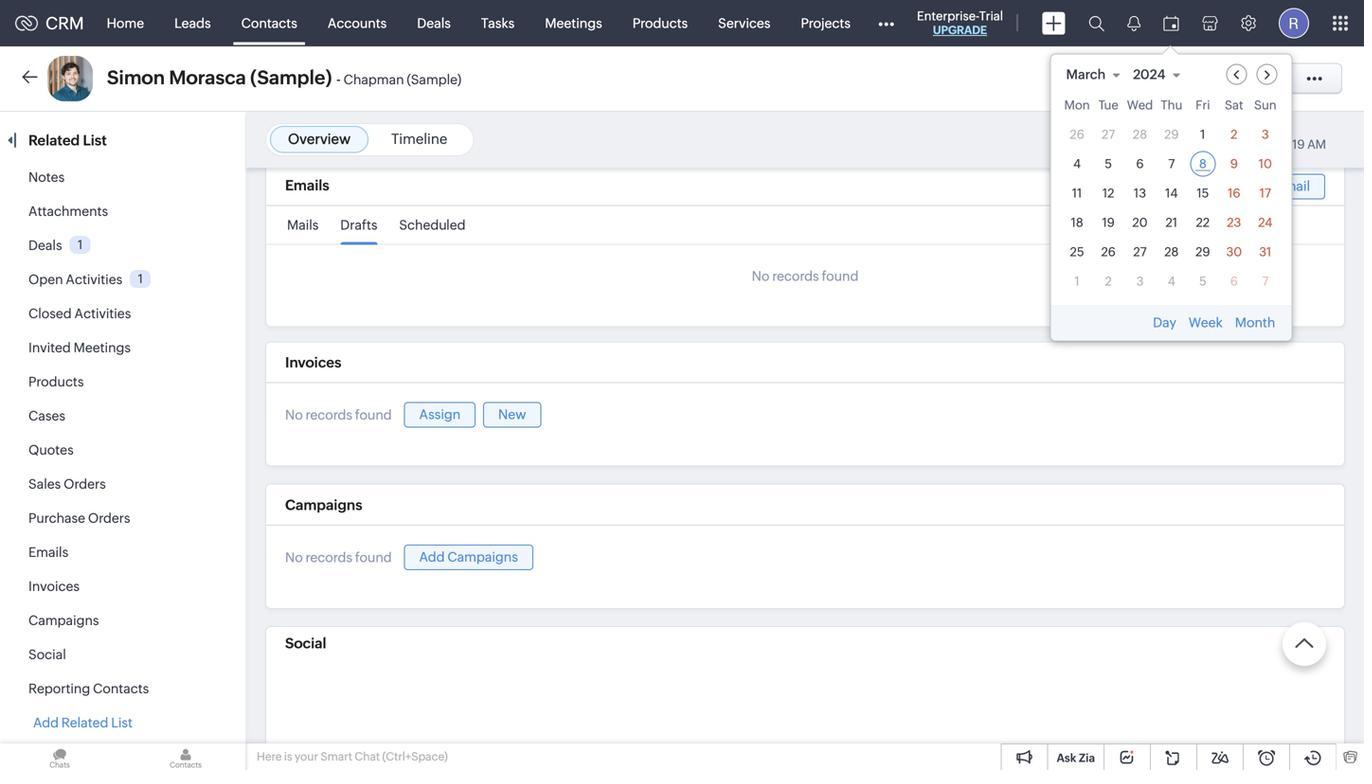 Task type: vqa. For each thing, say whether or not it's contained in the screenshot.


Task type: describe. For each thing, give the bounding box(es) containing it.
upgrade
[[933, 24, 987, 36]]

24
[[1258, 216, 1273, 230]]

thursday column header
[[1159, 98, 1185, 118]]

13
[[1134, 186, 1146, 200]]

1 vertical spatial 6
[[1230, 274, 1238, 288]]

0 vertical spatial 5
[[1105, 157, 1112, 171]]

1 down 25
[[1075, 274, 1080, 288]]

22
[[1196, 216, 1210, 230]]

1 vertical spatial related
[[61, 715, 108, 730]]

sat
[[1225, 98, 1244, 112]]

1 vertical spatial campaigns
[[447, 549, 518, 565]]

last
[[1197, 137, 1220, 152]]

last update : 07:19 am
[[1197, 137, 1326, 152]]

services link
[[703, 0, 786, 46]]

deals inside deals link
[[417, 16, 451, 31]]

21
[[1166, 216, 1178, 230]]

related list
[[28, 132, 110, 149]]

calendar image
[[1163, 16, 1179, 31]]

tuesday column header
[[1096, 98, 1121, 118]]

cases
[[28, 408, 65, 423]]

0 vertical spatial 26
[[1070, 127, 1084, 142]]

row containing 18
[[1064, 210, 1278, 235]]

closed
[[28, 306, 72, 321]]

25
[[1070, 245, 1084, 259]]

home
[[107, 16, 144, 31]]

here is your smart chat (ctrl+space)
[[257, 750, 448, 763]]

1 horizontal spatial 28
[[1165, 245, 1179, 259]]

tasks link
[[466, 0, 530, 46]]

(ctrl+space)
[[382, 750, 448, 763]]

contacts image
[[126, 744, 245, 770]]

records for campaigns
[[306, 550, 352, 565]]

11
[[1072, 186, 1082, 200]]

Other Modules field
[[866, 8, 907, 38]]

timeline
[[391, 131, 447, 147]]

activities for open activities
[[66, 272, 122, 287]]

open activities
[[28, 272, 122, 287]]

row containing 4
[[1064, 151, 1278, 177]]

edit
[[1235, 71, 1259, 86]]

email for compose email
[[1277, 179, 1310, 194]]

assign link
[[404, 402, 476, 428]]

1 horizontal spatial social
[[285, 635, 326, 652]]

chapman (sample) link
[[344, 72, 462, 88]]

0 horizontal spatial 4
[[1073, 157, 1081, 171]]

chat
[[355, 750, 380, 763]]

reporting
[[28, 681, 90, 696]]

day
[[1153, 315, 1177, 330]]

10
[[1259, 157, 1272, 171]]

-
[[336, 71, 341, 88]]

16
[[1228, 186, 1241, 200]]

ask zia
[[1057, 752, 1095, 765]]

18
[[1071, 216, 1083, 230]]

tasks
[[481, 16, 515, 31]]

1 horizontal spatial 7
[[1262, 274, 1269, 288]]

:
[[1267, 137, 1271, 152]]

closed activities link
[[28, 306, 131, 321]]

wed
[[1127, 98, 1153, 112]]

0 horizontal spatial 2
[[1105, 274, 1112, 288]]

no for invoices
[[285, 407, 303, 423]]

no for campaigns
[[285, 550, 303, 565]]

projects link
[[786, 0, 866, 46]]

overview link
[[288, 131, 351, 147]]

accounts link
[[312, 0, 402, 46]]

9
[[1230, 157, 1238, 171]]

friday column header
[[1190, 98, 1216, 118]]

20
[[1132, 216, 1148, 230]]

0 horizontal spatial products
[[28, 374, 84, 389]]

day link
[[1151, 315, 1178, 330]]

records for invoices
[[306, 407, 352, 423]]

month
[[1235, 315, 1275, 330]]

no records found for campaigns
[[285, 550, 392, 565]]

enterprise-
[[917, 9, 979, 23]]

1 vertical spatial invoices
[[28, 579, 80, 594]]

0 vertical spatial 29
[[1164, 127, 1179, 142]]

reporting contacts
[[28, 681, 149, 696]]

update
[[1223, 137, 1265, 152]]

add campaigns link
[[404, 545, 533, 570]]

email for send email
[[1154, 71, 1189, 86]]

17
[[1260, 186, 1271, 200]]

invited meetings
[[28, 340, 131, 355]]

fri
[[1196, 98, 1210, 112]]

0 vertical spatial found
[[822, 268, 859, 284]]

0 horizontal spatial campaigns
[[28, 613, 99, 628]]

0 vertical spatial records
[[772, 268, 819, 284]]

new
[[498, 407, 526, 422]]

create menu element
[[1031, 0, 1077, 46]]

0 vertical spatial list
[[83, 132, 107, 149]]

12
[[1103, 186, 1114, 200]]

search image
[[1089, 15, 1105, 31]]

sunday column header
[[1253, 98, 1278, 118]]

purchase orders link
[[28, 511, 130, 526]]

19
[[1102, 216, 1115, 230]]

notes link
[[28, 170, 65, 185]]

compose email
[[1214, 179, 1310, 194]]

assign
[[419, 407, 461, 422]]

grid containing mon
[[1051, 94, 1292, 306]]

0 horizontal spatial social
[[28, 647, 66, 662]]

1 horizontal spatial 4
[[1168, 274, 1176, 288]]

found for campaigns
[[355, 550, 392, 565]]

30
[[1226, 245, 1242, 259]]

send email button
[[1100, 63, 1208, 94]]

1 horizontal spatial 29
[[1196, 245, 1210, 259]]

morasca
[[169, 67, 246, 89]]

0 vertical spatial related
[[28, 132, 80, 149]]

March field
[[1065, 64, 1129, 85]]

signals image
[[1127, 15, 1141, 31]]

1 vertical spatial 3
[[1136, 274, 1144, 288]]

15
[[1197, 186, 1209, 200]]

add campaigns
[[419, 549, 518, 565]]

simon morasca (sample) - chapman (sample)
[[107, 67, 462, 89]]

enterprise-trial upgrade
[[917, 9, 1003, 36]]

0 horizontal spatial meetings
[[74, 340, 131, 355]]

tue
[[1099, 98, 1119, 112]]

0 vertical spatial no
[[752, 268, 770, 284]]

quotes
[[28, 442, 74, 458]]

8
[[1199, 157, 1207, 171]]

leads link
[[159, 0, 226, 46]]

sales orders
[[28, 477, 106, 492]]



Task type: locate. For each thing, give the bounding box(es) containing it.
26
[[1070, 127, 1084, 142], [1101, 245, 1116, 259]]

meetings right the tasks
[[545, 16, 602, 31]]

deals up open
[[28, 238, 62, 253]]

1 horizontal spatial 26
[[1101, 245, 1116, 259]]

28 down wednesday column header
[[1133, 127, 1147, 142]]

1 vertical spatial email
[[1277, 179, 1310, 194]]

0 vertical spatial contacts
[[241, 16, 297, 31]]

orders right purchase
[[88, 511, 130, 526]]

deals link left the tasks
[[402, 0, 466, 46]]

14
[[1165, 186, 1178, 200]]

row containing 11
[[1064, 180, 1278, 206]]

0 vertical spatial 3
[[1262, 127, 1269, 142]]

row containing 25
[[1064, 239, 1278, 265]]

1 horizontal spatial add
[[419, 549, 445, 565]]

1 vertical spatial 29
[[1196, 245, 1210, 259]]

0 vertical spatial activities
[[66, 272, 122, 287]]

0 vertical spatial meetings
[[545, 16, 602, 31]]

1 horizontal spatial deals link
[[402, 0, 466, 46]]

new link
[[483, 402, 541, 428]]

purchase
[[28, 511, 85, 526]]

send email
[[1119, 71, 1189, 86]]

related down reporting contacts "link"
[[61, 715, 108, 730]]

simon
[[107, 67, 165, 89]]

1 vertical spatial emails
[[28, 545, 68, 560]]

1 horizontal spatial list
[[111, 715, 133, 730]]

1 vertical spatial contacts
[[93, 681, 149, 696]]

home link
[[92, 0, 159, 46]]

0 vertical spatial campaigns
[[285, 497, 362, 513]]

2024 field
[[1132, 64, 1189, 85]]

1 vertical spatial list
[[111, 715, 133, 730]]

1 vertical spatial add
[[33, 715, 59, 730]]

logo image
[[15, 16, 38, 31]]

signals element
[[1116, 0, 1152, 46]]

saturday column header
[[1221, 98, 1247, 118]]

reporting contacts link
[[28, 681, 149, 696]]

no
[[752, 268, 770, 284], [285, 407, 303, 423], [285, 550, 303, 565]]

sales
[[28, 477, 61, 492]]

3 left 07:19
[[1262, 127, 1269, 142]]

add for add campaigns
[[419, 549, 445, 565]]

add for add related list
[[33, 715, 59, 730]]

deals
[[417, 16, 451, 31], [28, 238, 62, 253]]

0 horizontal spatial invoices
[[28, 579, 80, 594]]

0 horizontal spatial list
[[83, 132, 107, 149]]

invoices link
[[28, 579, 80, 594]]

2
[[1231, 127, 1238, 142], [1105, 274, 1112, 288]]

sales orders link
[[28, 477, 106, 492]]

27 down the tuesday column header
[[1102, 127, 1115, 142]]

row containing mon
[[1064, 98, 1278, 118]]

found for invoices
[[355, 407, 392, 423]]

zia
[[1079, 752, 1095, 765]]

monday column header
[[1064, 98, 1090, 118]]

0 horizontal spatial 6
[[1136, 157, 1144, 171]]

list up attachments
[[83, 132, 107, 149]]

trial
[[979, 9, 1003, 23]]

deals left tasks link
[[417, 16, 451, 31]]

1 vertical spatial no
[[285, 407, 303, 423]]

1 vertical spatial no records found
[[285, 407, 392, 423]]

0 horizontal spatial add
[[33, 715, 59, 730]]

0 vertical spatial add
[[419, 549, 445, 565]]

0 vertical spatial invoices
[[285, 354, 341, 371]]

invited
[[28, 340, 71, 355]]

26 down 19
[[1101, 245, 1116, 259]]

quotes link
[[28, 442, 74, 458]]

6 up 13
[[1136, 157, 1144, 171]]

contacts up simon morasca (sample) - chapman (sample)
[[241, 16, 297, 31]]

products down invited
[[28, 374, 84, 389]]

0 vertical spatial emails
[[285, 177, 329, 194]]

week link
[[1187, 315, 1225, 330]]

0 horizontal spatial 7
[[1168, 157, 1175, 171]]

activities
[[66, 272, 122, 287], [74, 306, 131, 321]]

cases link
[[28, 408, 65, 423]]

crm
[[45, 14, 84, 33]]

your
[[295, 750, 318, 763]]

list
[[83, 132, 107, 149], [111, 715, 133, 730]]

1 horizontal spatial emails
[[285, 177, 329, 194]]

0 vertical spatial deals
[[417, 16, 451, 31]]

0 horizontal spatial email
[[1154, 71, 1189, 86]]

(sample)
[[250, 67, 332, 89], [407, 72, 462, 87]]

1 vertical spatial found
[[355, 407, 392, 423]]

no records found
[[752, 268, 859, 284], [285, 407, 392, 423], [285, 550, 392, 565]]

1 horizontal spatial (sample)
[[407, 72, 462, 87]]

orders
[[64, 477, 106, 492], [88, 511, 130, 526]]

1 vertical spatial deals
[[28, 238, 62, 253]]

0 vertical spatial 6
[[1136, 157, 1144, 171]]

4 row from the top
[[1064, 180, 1278, 206]]

(sample) right chapman
[[407, 72, 462, 87]]

emails up mails
[[285, 177, 329, 194]]

email right 17
[[1277, 179, 1310, 194]]

0 vertical spatial no records found
[[752, 268, 859, 284]]

0 horizontal spatial 28
[[1133, 127, 1147, 142]]

1 horizontal spatial email
[[1277, 179, 1310, 194]]

0 horizontal spatial emails
[[28, 545, 68, 560]]

07:19
[[1274, 137, 1305, 152]]

email inside button
[[1154, 71, 1189, 86]]

1 vertical spatial 7
[[1262, 274, 1269, 288]]

6
[[1136, 157, 1144, 171], [1230, 274, 1238, 288]]

29 down 22
[[1196, 245, 1210, 259]]

is
[[284, 750, 292, 763]]

orders for sales orders
[[64, 477, 106, 492]]

1 horizontal spatial products link
[[617, 0, 703, 46]]

campaigns
[[285, 497, 362, 513], [447, 549, 518, 565], [28, 613, 99, 628]]

products link left services
[[617, 0, 703, 46]]

orders for purchase orders
[[88, 511, 130, 526]]

profile element
[[1268, 0, 1321, 46]]

5 up 12
[[1105, 157, 1112, 171]]

no records found for invoices
[[285, 407, 392, 423]]

1 vertical spatial 26
[[1101, 245, 1116, 259]]

month link
[[1233, 315, 1277, 330]]

0 horizontal spatial 27
[[1102, 127, 1115, 142]]

chats image
[[0, 744, 119, 770]]

found
[[822, 268, 859, 284], [355, 407, 392, 423], [355, 550, 392, 565]]

related up notes link at top left
[[28, 132, 80, 149]]

1 horizontal spatial meetings
[[545, 16, 602, 31]]

deals link up open
[[28, 238, 62, 253]]

0 horizontal spatial deals link
[[28, 238, 62, 253]]

grid
[[1051, 94, 1292, 306]]

0 horizontal spatial products link
[[28, 374, 84, 389]]

march
[[1066, 67, 1106, 82]]

contacts link
[[226, 0, 312, 46]]

0 vertical spatial email
[[1154, 71, 1189, 86]]

1 vertical spatial records
[[306, 407, 352, 423]]

mon tue wed thu
[[1064, 98, 1183, 112]]

deals link
[[402, 0, 466, 46], [28, 238, 62, 253]]

6 down 30
[[1230, 274, 1238, 288]]

7 up 14
[[1168, 157, 1175, 171]]

1 horizontal spatial campaigns
[[285, 497, 362, 513]]

1 row from the top
[[1064, 98, 1278, 118]]

list down reporting contacts "link"
[[111, 715, 133, 730]]

campaigns link
[[28, 613, 99, 628]]

3 row from the top
[[1064, 151, 1278, 177]]

1 horizontal spatial products
[[633, 16, 688, 31]]

4 up day link
[[1168, 274, 1176, 288]]

2 down 19
[[1105, 274, 1112, 288]]

27 down 20
[[1133, 245, 1147, 259]]

(sample) inside simon morasca (sample) - chapman (sample)
[[407, 72, 462, 87]]

contacts inside contacts link
[[241, 16, 297, 31]]

email up thu
[[1154, 71, 1189, 86]]

2 vertical spatial no
[[285, 550, 303, 565]]

attachments link
[[28, 204, 108, 219]]

1 vertical spatial deals link
[[28, 238, 62, 253]]

1 vertical spatial products
[[28, 374, 84, 389]]

6 row from the top
[[1064, 239, 1278, 265]]

scheduled
[[399, 217, 466, 232]]

sun
[[1254, 98, 1277, 112]]

1 horizontal spatial contacts
[[241, 16, 297, 31]]

2 horizontal spatial campaigns
[[447, 549, 518, 565]]

2 vertical spatial found
[[355, 550, 392, 565]]

meetings link
[[530, 0, 617, 46]]

purchase orders
[[28, 511, 130, 526]]

mon
[[1064, 98, 1090, 112]]

1 vertical spatial 5
[[1199, 274, 1207, 288]]

open
[[28, 272, 63, 287]]

row containing 26
[[1064, 122, 1278, 147]]

2 vertical spatial records
[[306, 550, 352, 565]]

create menu image
[[1042, 12, 1066, 35]]

products left services link on the top
[[633, 16, 688, 31]]

1 vertical spatial orders
[[88, 511, 130, 526]]

row
[[1064, 98, 1278, 118], [1064, 122, 1278, 147], [1064, 151, 1278, 177], [1064, 180, 1278, 206], [1064, 210, 1278, 235], [1064, 239, 1278, 265], [1064, 269, 1278, 294]]

contacts
[[241, 16, 297, 31], [93, 681, 149, 696]]

1 vertical spatial meetings
[[74, 340, 131, 355]]

7 row from the top
[[1064, 269, 1278, 294]]

attachments
[[28, 204, 108, 219]]

activities up closed activities on the left top of page
[[66, 272, 122, 287]]

wednesday column header
[[1127, 98, 1153, 118]]

0 vertical spatial 4
[[1073, 157, 1081, 171]]

overview
[[288, 131, 351, 147]]

1 vertical spatial 2
[[1105, 274, 1112, 288]]

5
[[1105, 157, 1112, 171], [1199, 274, 1207, 288]]

1 horizontal spatial 5
[[1199, 274, 1207, 288]]

meetings
[[545, 16, 602, 31], [74, 340, 131, 355]]

week
[[1189, 315, 1223, 330]]

0 horizontal spatial 26
[[1070, 127, 1084, 142]]

services
[[718, 16, 771, 31]]

1 down friday "column header"
[[1200, 127, 1205, 142]]

31
[[1259, 245, 1272, 259]]

1 vertical spatial 4
[[1168, 274, 1176, 288]]

send
[[1119, 71, 1152, 86]]

closed activities
[[28, 306, 131, 321]]

0 horizontal spatial deals
[[28, 238, 62, 253]]

1 horizontal spatial invoices
[[285, 354, 341, 371]]

5 up week "link"
[[1199, 274, 1207, 288]]

0 vertical spatial products
[[633, 16, 688, 31]]

activities for closed activities
[[74, 306, 131, 321]]

7 down 31
[[1262, 274, 1269, 288]]

0 vertical spatial 7
[[1168, 157, 1175, 171]]

26 down monday column header
[[1070, 127, 1084, 142]]

products link down invited
[[28, 374, 84, 389]]

mails
[[287, 217, 319, 232]]

smart
[[321, 750, 352, 763]]

1 vertical spatial products link
[[28, 374, 84, 389]]

2 vertical spatial no records found
[[285, 550, 392, 565]]

emails link
[[28, 545, 68, 560]]

2 vertical spatial campaigns
[[28, 613, 99, 628]]

0 horizontal spatial 3
[[1136, 274, 1144, 288]]

profile image
[[1279, 8, 1309, 38]]

related
[[28, 132, 80, 149], [61, 715, 108, 730]]

search element
[[1077, 0, 1116, 46]]

here
[[257, 750, 282, 763]]

orders up purchase orders 'link'
[[64, 477, 106, 492]]

social link
[[28, 647, 66, 662]]

0 vertical spatial 28
[[1133, 127, 1147, 142]]

28 down 21
[[1165, 245, 1179, 259]]

emails up invoices link
[[28, 545, 68, 560]]

4 up 11
[[1073, 157, 1081, 171]]

2 down 'saturday' column header
[[1231, 127, 1238, 142]]

0 horizontal spatial (sample)
[[250, 67, 332, 89]]

0 vertical spatial 2
[[1231, 127, 1238, 142]]

0 vertical spatial products link
[[617, 0, 703, 46]]

(sample) left -
[[250, 67, 332, 89]]

3 down 20
[[1136, 274, 1144, 288]]

leads
[[174, 16, 211, 31]]

1 vertical spatial 27
[[1133, 245, 1147, 259]]

0 vertical spatial 27
[[1102, 127, 1115, 142]]

1 up open activities
[[78, 238, 83, 252]]

add related list
[[33, 715, 133, 730]]

23
[[1227, 216, 1241, 230]]

7
[[1168, 157, 1175, 171], [1262, 274, 1269, 288]]

0 vertical spatial orders
[[64, 477, 106, 492]]

ask
[[1057, 752, 1076, 765]]

0 horizontal spatial 29
[[1164, 127, 1179, 142]]

activities up the invited meetings link
[[74, 306, 131, 321]]

meetings down closed activities on the left top of page
[[74, 340, 131, 355]]

contacts up add related list
[[93, 681, 149, 696]]

0 horizontal spatial 5
[[1105, 157, 1112, 171]]

1 horizontal spatial 6
[[1230, 274, 1238, 288]]

5 row from the top
[[1064, 210, 1278, 235]]

2024
[[1133, 67, 1166, 82]]

1 vertical spatial activities
[[74, 306, 131, 321]]

notes
[[28, 170, 65, 185]]

1 horizontal spatial 27
[[1133, 245, 1147, 259]]

2 row from the top
[[1064, 122, 1278, 147]]

thu
[[1161, 98, 1183, 112]]

1 right the "open activities" link on the left of page
[[138, 272, 143, 286]]

1 horizontal spatial 2
[[1231, 127, 1238, 142]]

chapman
[[344, 72, 404, 87]]

1 horizontal spatial 3
[[1262, 127, 1269, 142]]

29 down thursday column header
[[1164, 127, 1179, 142]]

row containing 1
[[1064, 269, 1278, 294]]

28
[[1133, 127, 1147, 142], [1165, 245, 1179, 259]]

compose
[[1214, 179, 1274, 194]]

0 vertical spatial deals link
[[402, 0, 466, 46]]



